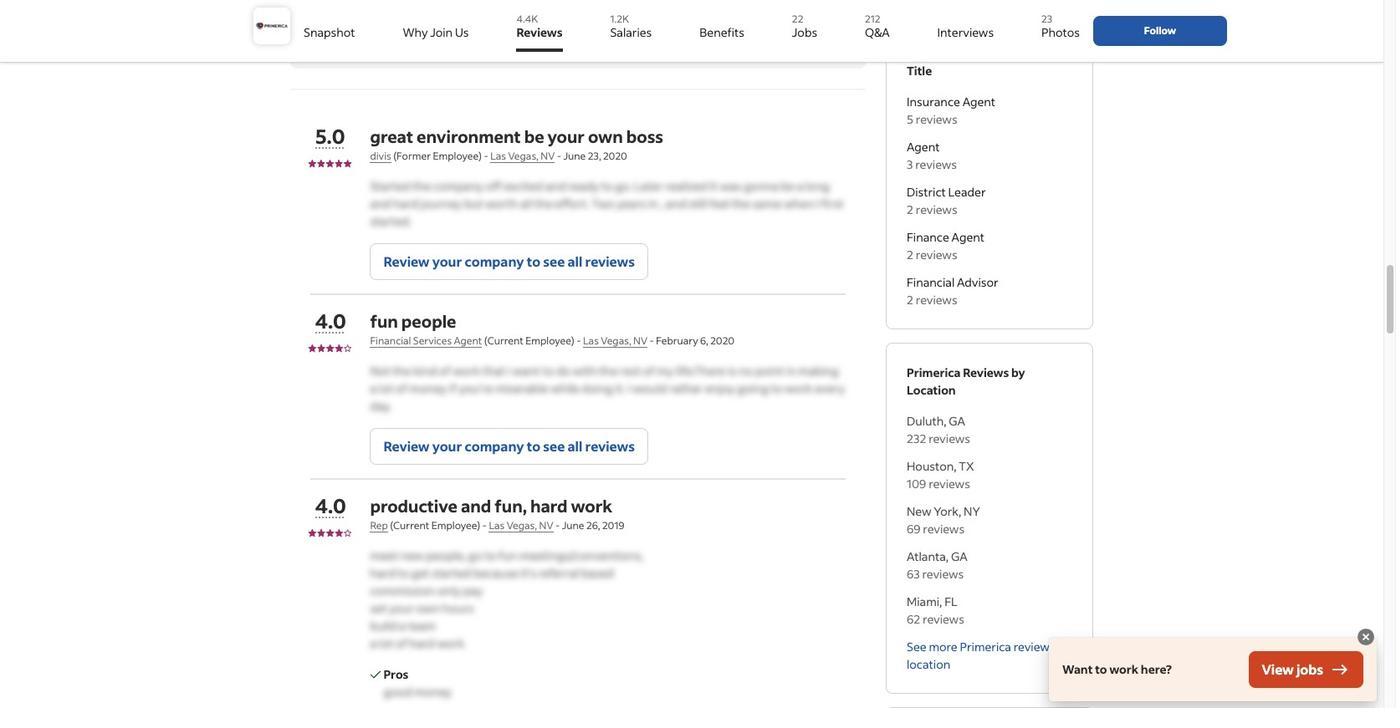 Task type: vqa. For each thing, say whether or not it's contained in the screenshot.


Task type: describe. For each thing, give the bounding box(es) containing it.
rep link
[[370, 519, 388, 533]]

reviews for see
[[1014, 639, 1055, 655]]

1.2k salaries
[[610, 13, 652, 40]]

(former
[[393, 150, 431, 162]]

doing
[[582, 381, 613, 397]]

- down productive and fun, hard work link
[[482, 519, 487, 532]]

divis link
[[370, 150, 391, 163]]

2 stars out of 5 image
[[545, 22, 565, 42]]

(current inside fun people financial services agent (current employee) - las vegas, nv - february 6, 2020
[[484, 335, 524, 347]]

based
[[581, 565, 614, 581]]

and up effort.
[[545, 178, 566, 194]]

view
[[1262, 661, 1294, 678]]

212
[[865, 13, 881, 25]]

your down if
[[432, 438, 462, 455]]

jobs
[[1297, 661, 1323, 678]]

- up with
[[577, 335, 581, 347]]

want
[[1062, 662, 1093, 678]]

snapshot link
[[304, 7, 355, 52]]

1 star out of 5 image
[[521, 22, 541, 42]]

- down environment
[[484, 150, 488, 162]]

new
[[400, 548, 424, 564]]

atlanta, ga 63 reviews
[[907, 549, 968, 582]]

financial inside fun people financial services agent (current employee) - las vegas, nv - february 6, 2020
[[370, 335, 411, 347]]

2020 inside fun people financial services agent (current employee) - las vegas, nv - february 6, 2020
[[710, 335, 734, 347]]

of inside meet new people, go to fun meetings/conventions, hard to get started because it's referral based commission only pay set your own hours build a team a lot of hard work
[[395, 636, 407, 652]]

your down journey
[[432, 253, 462, 270]]

reviews for financial
[[916, 292, 957, 308]]

las inside fun people financial services agent (current employee) - las vegas, nv - february 6, 2020
[[583, 335, 599, 347]]

was
[[720, 178, 741, 194]]

reviews for finance
[[916, 247, 957, 263]]

that
[[483, 363, 505, 379]]

5.0 button
[[315, 123, 345, 149]]

title
[[907, 63, 932, 79]]

the up journey
[[413, 178, 431, 194]]

houston,
[[907, 458, 957, 474]]

it.
[[615, 381, 625, 397]]

build
[[370, 618, 397, 634]]

benefits link
[[699, 7, 744, 52]]

las vegas, nv link for own
[[490, 150, 555, 163]]

to right go
[[485, 548, 496, 564]]

all for 4.0
[[568, 438, 582, 455]]

4 stars out of 5 image
[[591, 22, 612, 42]]

people,
[[426, 548, 466, 564]]

new
[[907, 504, 931, 519]]

insurance
[[907, 94, 960, 110]]

excited
[[504, 178, 543, 194]]

the up doing
[[599, 363, 617, 379]]

financial advisor 2 reviews
[[907, 274, 999, 308]]

nv inside great environment be your own boss divis (former employee) - las vegas, nv - june 23, 2020
[[541, 150, 555, 162]]

pros good money
[[383, 667, 452, 700]]

view jobs
[[1262, 661, 1323, 678]]

day.
[[370, 398, 392, 414]]

lot inside meet new people, go to fun meetings/conventions, hard to get started because it's referral based commission only pay set your own hours build a team a lot of hard work
[[379, 636, 393, 652]]

4.4k reviews
[[516, 13, 563, 40]]

a right build
[[399, 618, 406, 634]]

miami,
[[907, 594, 942, 610]]

fun,
[[495, 495, 527, 517]]

is
[[728, 363, 736, 379]]

vegas, inside productive and fun, hard work rep (current employee) - las vegas, nv - june 26, 2019
[[507, 519, 537, 532]]

the right not
[[393, 363, 411, 379]]

boss
[[626, 125, 663, 147]]

great environment be your own boss divis (former employee) - las vegas, nv - june 23, 2020
[[370, 125, 663, 162]]

life.there
[[676, 363, 725, 379]]

houston, tx 109 reviews
[[907, 458, 974, 492]]

started
[[432, 565, 471, 581]]

a down build
[[370, 636, 376, 652]]

vegas, inside fun people financial services agent (current employee) - las vegas, nv - february 6, 2020
[[601, 335, 631, 347]]

own inside meet new people, go to fun meetings/conventions, hard to get started because it's referral based commission only pay set your own hours build a team a lot of hard work
[[416, 601, 440, 617]]

i inside the 'started the company off excited and ready to go. later realized it was gonna be a long and hard journey but worth all the effort. two years in , and still feel the same when i first started.'
[[817, 196, 820, 212]]

22
[[792, 13, 804, 25]]

benefits
[[699, 24, 744, 40]]

pay
[[463, 583, 483, 599]]

my
[[657, 363, 674, 379]]

location
[[907, 382, 956, 398]]

5 stars out of 5 image
[[615, 22, 635, 42]]

february
[[656, 335, 698, 347]]

las inside productive and fun, hard work rep (current employee) - las vegas, nv - june 26, 2019
[[489, 519, 505, 532]]

worth
[[485, 196, 518, 212]]

every
[[815, 381, 845, 397]]

2020 inside great environment be your own boss divis (former employee) - las vegas, nv - june 23, 2020
[[603, 150, 627, 162]]

your inside meet new people, go to fun meetings/conventions, hard to get started because it's referral based commission only pay set your own hours build a team a lot of hard work
[[389, 601, 414, 617]]

employee) inside fun people financial services agent (current employee) - las vegas, nv - february 6, 2020
[[526, 335, 575, 347]]

nv inside fun people financial services agent (current employee) - las vegas, nv - february 6, 2020
[[633, 335, 648, 347]]

money inside pros good money
[[414, 684, 452, 700]]

- left february
[[650, 335, 654, 347]]

ga for atlanta, ga
[[951, 549, 968, 565]]

while
[[550, 381, 579, 397]]

212 q&a
[[865, 13, 890, 40]]

of left if
[[395, 381, 407, 397]]

and down started
[[370, 196, 391, 212]]

review for 4.0
[[383, 438, 430, 455]]

set
[[370, 601, 387, 617]]

4.0 for productive and fun, hard work
[[315, 493, 346, 519]]

want to work here?
[[1062, 662, 1172, 678]]

reviews for insurance
[[916, 111, 957, 127]]

2 for finance agent 2 reviews
[[907, 247, 913, 263]]

reviews for miami,
[[923, 612, 964, 627]]

hard down team
[[409, 636, 434, 652]]

new york, ny 69 reviews
[[907, 504, 980, 537]]

more
[[929, 639, 958, 655]]

fun inside meet new people, go to fun meetings/conventions, hard to get started because it's referral based commission only pay set your own hours build a team a lot of hard work
[[499, 548, 517, 564]]

fun inside fun people financial services agent (current employee) - las vegas, nv - february 6, 2020
[[370, 310, 398, 332]]

primerica reviews by job title
[[907, 45, 1048, 79]]

started
[[370, 178, 410, 194]]

fun people link
[[370, 310, 456, 332]]

company for 5.0
[[465, 253, 524, 270]]

by for primerica reviews by location
[[1011, 365, 1025, 381]]

company for 4.0
[[465, 438, 524, 455]]

5
[[907, 111, 913, 127]]

in inside the 'started the company off excited and ready to go. later realized it was gonna be a long and hard journey but worth all the effort. two years in , and still feel the same when i first started.'
[[648, 196, 658, 212]]

las inside great environment be your own boss divis (former employee) - las vegas, nv - june 23, 2020
[[490, 150, 506, 162]]

june inside productive and fun, hard work rep (current employee) - las vegas, nv - june 26, 2019
[[562, 519, 584, 532]]

to down miserable
[[527, 438, 540, 455]]

pros
[[383, 667, 409, 683]]

salaries
[[610, 24, 652, 40]]

jobs
[[792, 24, 817, 40]]

review your company to see all reviews button for 5.0
[[370, 243, 648, 280]]

great
[[370, 125, 413, 147]]

agent inside insurance agent 5 reviews
[[963, 94, 996, 110]]

york,
[[934, 504, 961, 519]]

reviews for primerica reviews by location
[[963, 365, 1009, 381]]

work up you're
[[453, 363, 481, 379]]

services
[[413, 335, 452, 347]]

reviews for duluth,
[[929, 431, 970, 447]]

las vegas, nv link for agent
[[583, 335, 648, 348]]

reviews inside agent 3 reviews
[[915, 156, 957, 172]]

join
[[430, 24, 453, 40]]

2 for district leader 2 reviews
[[907, 202, 913, 217]]

go.
[[615, 178, 632, 194]]

to left do
[[542, 363, 554, 379]]

review your company to see all reviews for 5.0
[[383, 253, 635, 270]]

financial inside financial advisor 2 reviews
[[907, 274, 955, 290]]

3
[[907, 156, 913, 172]]

go
[[468, 548, 482, 564]]

a inside not the kind of work that i want to do with the rest of my life.there is no point in making a lot of money if you're miserable while doing it.  i would rather enjoy going to work every day.
[[370, 381, 376, 397]]

to inside the 'started the company off excited and ready to go. later realized it was gonna be a long and hard journey but worth all the effort. two years in , and still feel the same when i first started.'
[[601, 178, 613, 194]]

all inside the 'started the company off excited and ready to go. later realized it was gonna be a long and hard journey but worth all the effort. two years in , and still feel the same when i first started.'
[[520, 196, 532, 212]]

work inside productive and fun, hard work rep (current employee) - las vegas, nv - june 26, 2019
[[571, 495, 612, 517]]

primerica for primerica reviews by job title
[[907, 45, 961, 61]]

i
[[507, 363, 510, 379]]

photos
[[1041, 24, 1080, 40]]

meetings/conventions,
[[520, 548, 644, 564]]

i inside not the kind of work that i want to do with the rest of my life.there is no point in making a lot of money if you're miserable while doing it.  i would rather enjoy going to work every day.
[[628, 381, 631, 397]]

two
[[591, 196, 614, 212]]

with
[[573, 363, 597, 379]]

journey
[[420, 196, 462, 212]]

effort.
[[555, 196, 589, 212]]

rep
[[370, 519, 388, 532]]

and right ,
[[666, 196, 686, 212]]

see for 4.0
[[543, 438, 565, 455]]

see more primerica reviews by location
[[907, 639, 1071, 673]]

off
[[486, 178, 502, 194]]

by for primerica reviews by job title
[[1011, 45, 1025, 61]]

get
[[411, 565, 429, 581]]

hours
[[442, 601, 474, 617]]

63
[[907, 566, 920, 582]]

reviews for atlanta,
[[922, 566, 964, 582]]

hard down the meet on the left
[[370, 565, 395, 581]]

location
[[907, 657, 950, 673]]

reviews inside new york, ny 69 reviews
[[923, 521, 965, 537]]

primerica inside see more primerica reviews by location
[[960, 639, 1011, 655]]



Task type: locate. For each thing, give the bounding box(es) containing it.
232
[[907, 431, 926, 447]]

0 vertical spatial lot
[[379, 381, 393, 397]]

see down effort.
[[543, 253, 565, 270]]

your inside great environment be your own boss divis (former employee) - las vegas, nv - june 23, 2020
[[548, 125, 585, 147]]

2 vertical spatial vegas,
[[507, 519, 537, 532]]

reviews
[[916, 111, 957, 127], [915, 156, 957, 172], [916, 202, 957, 217], [916, 247, 957, 263], [585, 253, 635, 270], [916, 292, 957, 308], [929, 431, 970, 447], [585, 438, 635, 455], [929, 476, 970, 492], [923, 521, 965, 537], [922, 566, 964, 582], [923, 612, 964, 627], [1014, 639, 1055, 655]]

1 vertical spatial own
[[416, 601, 440, 617]]

want
[[513, 363, 540, 379]]

0 vertical spatial own
[[588, 125, 623, 147]]

reviews for houston,
[[929, 476, 970, 492]]

4.0 left productive
[[315, 493, 346, 519]]

of down build
[[395, 636, 407, 652]]

financial services agent link
[[370, 335, 482, 348]]

agent
[[963, 94, 996, 110], [907, 139, 940, 155], [952, 229, 985, 245], [454, 335, 482, 347]]

all down effort.
[[568, 253, 582, 270]]

0 vertical spatial company
[[433, 178, 483, 194]]

0 vertical spatial see
[[543, 253, 565, 270]]

0 horizontal spatial in
[[648, 196, 658, 212]]

1 vertical spatial reviews
[[963, 45, 1009, 61]]

2 down district
[[907, 202, 913, 217]]

1 vertical spatial fun
[[499, 548, 517, 564]]

2 vertical spatial company
[[465, 438, 524, 455]]

your up ready
[[548, 125, 585, 147]]

ga
[[949, 413, 965, 429], [951, 549, 968, 565]]

2020 right '23,'
[[603, 150, 627, 162]]

2 vertical spatial all
[[568, 438, 582, 455]]

1 4.0 button from the top
[[315, 308, 346, 334]]

a
[[797, 178, 803, 194], [370, 381, 376, 397], [399, 618, 406, 634], [370, 636, 376, 652]]

62
[[907, 612, 920, 627]]

company inside the 'started the company off excited and ready to go. later realized it was gonna be a long and hard journey but worth all the effort. two years in , and still feel the same when i first started.'
[[433, 178, 483, 194]]

1 review your company to see all reviews button from the top
[[370, 243, 648, 280]]

primerica reviews by location
[[907, 365, 1025, 398]]

2 review your company to see all reviews button from the top
[[370, 428, 648, 465]]

you're
[[459, 381, 493, 397]]

0 vertical spatial 4.0 button
[[315, 308, 346, 334]]

las vegas, nv link down great environment be your own boss link
[[490, 150, 555, 163]]

4.0 for fun people
[[315, 308, 346, 334]]

because
[[473, 565, 518, 581]]

1 horizontal spatial i
[[817, 196, 820, 212]]

reviews for primerica reviews by job title
[[963, 45, 1009, 61]]

ga inside duluth, ga 232 reviews
[[949, 413, 965, 429]]

1 horizontal spatial (current
[[484, 335, 524, 347]]

2 lot from the top
[[379, 636, 393, 652]]

view jobs link
[[1249, 652, 1364, 688]]

review down started.
[[383, 253, 430, 270]]

review your company to see all reviews for 4.0
[[383, 438, 635, 455]]

reviews inside "houston, tx 109 reviews"
[[929, 476, 970, 492]]

work left here?
[[1110, 662, 1139, 678]]

1 vertical spatial las
[[583, 335, 599, 347]]

1 vertical spatial june
[[562, 519, 584, 532]]

to up fun people financial services agent (current employee) - las vegas, nv - february 6, 2020
[[527, 253, 540, 270]]

0 vertical spatial ga
[[949, 413, 965, 429]]

2 inside finance agent 2 reviews
[[907, 247, 913, 263]]

people
[[401, 310, 456, 332]]

1 4.0 from the top
[[315, 308, 346, 334]]

1 vertical spatial vegas,
[[601, 335, 631, 347]]

0 vertical spatial financial
[[907, 274, 955, 290]]

nv up 'meetings/conventions,'
[[539, 519, 553, 532]]

follow
[[1144, 24, 1176, 37]]

reviews inside insurance agent 5 reviews
[[916, 111, 957, 127]]

reviews for district
[[916, 202, 957, 217]]

and inside productive and fun, hard work rep (current employee) - las vegas, nv - june 26, 2019
[[461, 495, 491, 517]]

interviews link
[[937, 7, 994, 52]]

be inside the 'started the company off excited and ready to go. later realized it was gonna be a long and hard journey but worth all the effort. two years in , and still feel the same when i first started.'
[[781, 178, 795, 194]]

las vegas, nv link up rest
[[583, 335, 648, 348]]

by inside see more primerica reviews by location
[[1058, 639, 1071, 655]]

employee) inside productive and fun, hard work rep (current employee) - las vegas, nv - june 26, 2019
[[431, 519, 480, 532]]

agent inside agent 3 reviews
[[907, 139, 940, 155]]

job
[[1028, 45, 1048, 61]]

a up when
[[797, 178, 803, 194]]

vegas, down fun, at bottom
[[507, 519, 537, 532]]

going
[[737, 381, 769, 397]]

1 vertical spatial las vegas, nv link
[[583, 335, 648, 348]]

las down productive and fun, hard work link
[[489, 519, 505, 532]]

2 vertical spatial employee)
[[431, 519, 480, 532]]

point
[[755, 363, 784, 379]]

not
[[370, 363, 390, 379]]

0 horizontal spatial (current
[[390, 519, 429, 532]]

fun people financial services agent (current employee) - las vegas, nv - february 6, 2020
[[370, 310, 734, 347]]

vegas, inside great environment be your own boss divis (former employee) - las vegas, nv - june 23, 2020
[[508, 150, 539, 162]]

atlanta,
[[907, 549, 949, 565]]

primerica for primerica reviews by location
[[907, 365, 961, 381]]

only
[[438, 583, 461, 599]]

june inside great environment be your own boss divis (former employee) - las vegas, nv - june 23, 2020
[[563, 150, 586, 162]]

0 vertical spatial las
[[490, 150, 506, 162]]

a inside the 'started the company off excited and ready to go. later realized it was gonna be a long and hard journey but worth all the effort. two years in , and still feel the same when i first started.'
[[797, 178, 803, 194]]

to down point
[[771, 381, 782, 397]]

reviews for 4.4k reviews
[[516, 24, 563, 40]]

2020 right 6,
[[710, 335, 734, 347]]

las vegas, nv link down fun, at bottom
[[489, 519, 553, 533]]

agent down primerica reviews by job title
[[963, 94, 996, 110]]

1 horizontal spatial financial
[[907, 274, 955, 290]]

2 vertical spatial las vegas, nv link
[[489, 519, 553, 533]]

1 vertical spatial 2
[[907, 247, 913, 263]]

1 vertical spatial lot
[[379, 636, 393, 652]]

0 vertical spatial review your company to see all reviews
[[383, 253, 635, 270]]

0 vertical spatial in
[[648, 196, 658, 212]]

review your company to see all reviews button for 4.0
[[370, 428, 648, 465]]

be up when
[[781, 178, 795, 194]]

22 jobs
[[792, 13, 817, 40]]

making
[[798, 363, 839, 379]]

of up if
[[439, 363, 450, 379]]

review down day. at the bottom
[[383, 438, 430, 455]]

agent inside fun people financial services agent (current employee) - las vegas, nv - february 6, 2020
[[454, 335, 482, 347]]

here?
[[1141, 662, 1172, 678]]

work
[[453, 363, 481, 379], [785, 381, 812, 397], [571, 495, 612, 517], [437, 636, 465, 652], [1110, 662, 1139, 678]]

realized
[[665, 178, 708, 194]]

5.0
[[315, 123, 345, 149]]

june left '23,'
[[563, 150, 586, 162]]

1 vertical spatial employee)
[[526, 335, 575, 347]]

reviews up duluth, ga 232 reviews
[[963, 365, 1009, 381]]

reviews inside duluth, ga 232 reviews
[[929, 431, 970, 447]]

ga inside atlanta, ga 63 reviews
[[951, 549, 968, 565]]

1 vertical spatial company
[[465, 253, 524, 270]]

1 vertical spatial (current
[[390, 519, 429, 532]]

1 vertical spatial 4.0
[[315, 493, 346, 519]]

work down making at the bottom of the page
[[785, 381, 812, 397]]

review your company to see all reviews button up fun, at bottom
[[370, 428, 648, 465]]

0 horizontal spatial financial
[[370, 335, 411, 347]]

it's
[[521, 565, 536, 581]]

1 vertical spatial 2020
[[710, 335, 734, 347]]

0 vertical spatial review
[[383, 253, 430, 270]]

1 vertical spatial review your company to see all reviews
[[383, 438, 635, 455]]

nv down great environment be your own boss link
[[541, 150, 555, 162]]

reviews inside district leader 2 reviews
[[916, 202, 957, 217]]

1 vertical spatial review your company to see all reviews button
[[370, 428, 648, 465]]

2019
[[602, 519, 625, 532]]

all down while
[[568, 438, 582, 455]]

1 vertical spatial i
[[628, 381, 631, 397]]

reviews inside primerica reviews by location
[[963, 365, 1009, 381]]

environment
[[417, 125, 521, 147]]

money right good
[[414, 684, 452, 700]]

review for 5.0
[[383, 253, 430, 270]]

1 horizontal spatial be
[[781, 178, 795, 194]]

agent up 3
[[907, 139, 940, 155]]

1 vertical spatial in
[[786, 363, 796, 379]]

agent inside finance agent 2 reviews
[[952, 229, 985, 245]]

2 vertical spatial primerica
[[960, 639, 1011, 655]]

a down not
[[370, 381, 376, 397]]

years
[[617, 196, 646, 212]]

1 vertical spatial money
[[414, 684, 452, 700]]

not the kind of work that i want to do with the rest of my life.there is no point in making a lot of money if you're miserable while doing it.  i would rather enjoy going to work every day.
[[370, 363, 845, 414]]

0 vertical spatial review your company to see all reviews button
[[370, 243, 648, 280]]

be up excited
[[524, 125, 544, 147]]

company up but
[[433, 178, 483, 194]]

0 vertical spatial fun
[[370, 310, 398, 332]]

see down while
[[543, 438, 565, 455]]

and
[[545, 178, 566, 194], [370, 196, 391, 212], [666, 196, 686, 212], [461, 495, 491, 517]]

snapshot
[[304, 24, 355, 40]]

feel
[[709, 196, 730, 212]]

0 horizontal spatial be
[[524, 125, 544, 147]]

insurance agent 5 reviews
[[907, 94, 996, 127]]

employee) up do
[[526, 335, 575, 347]]

when
[[784, 196, 814, 212]]

to left get
[[398, 565, 409, 581]]

0 vertical spatial 2020
[[603, 150, 627, 162]]

1 vertical spatial all
[[568, 253, 582, 270]]

0 vertical spatial nv
[[541, 150, 555, 162]]

i left first
[[817, 196, 820, 212]]

nv up rest
[[633, 335, 648, 347]]

(current up i
[[484, 335, 524, 347]]

1 see from the top
[[543, 253, 565, 270]]

june
[[563, 150, 586, 162], [562, 519, 584, 532]]

2 4.0 button from the top
[[315, 493, 346, 519]]

1 vertical spatial review
[[383, 438, 430, 455]]

vegas, down great environment be your own boss link
[[508, 150, 539, 162]]

1 review your company to see all reviews from the top
[[383, 253, 635, 270]]

fl
[[945, 594, 958, 610]]

0 horizontal spatial i
[[628, 381, 631, 397]]

same
[[752, 196, 781, 212]]

2 vertical spatial by
[[1058, 639, 1071, 655]]

agent right 'services'
[[454, 335, 482, 347]]

2 vertical spatial nv
[[539, 519, 553, 532]]

advisor
[[957, 274, 999, 290]]

fun left people
[[370, 310, 398, 332]]

by inside primerica reviews by job title
[[1011, 45, 1025, 61]]

do
[[556, 363, 571, 379]]

4.0 left fun people link
[[315, 308, 346, 334]]

(current down productive
[[390, 519, 429, 532]]

money
[[409, 381, 447, 397], [414, 684, 452, 700]]

see for 5.0
[[543, 253, 565, 270]]

0 vertical spatial 4.0
[[315, 308, 346, 334]]

1 review from the top
[[383, 253, 430, 270]]

agent 3 reviews
[[907, 139, 957, 172]]

2 vertical spatial las
[[489, 519, 505, 532]]

own up team
[[416, 601, 440, 617]]

1 vertical spatial primerica
[[907, 365, 961, 381]]

vegas,
[[508, 150, 539, 162], [601, 335, 631, 347], [507, 519, 537, 532]]

0 vertical spatial employee)
[[433, 150, 482, 162]]

(current inside productive and fun, hard work rep (current employee) - las vegas, nv - june 26, 2019
[[390, 519, 429, 532]]

work up the 26,
[[571, 495, 612, 517]]

the down excited
[[535, 196, 553, 212]]

and left fun, at bottom
[[461, 495, 491, 517]]

nv inside productive and fun, hard work rep (current employee) - las vegas, nv - june 26, 2019
[[539, 519, 553, 532]]

4.0 button for productive and fun, hard work
[[315, 493, 346, 519]]

still
[[689, 196, 707, 212]]

1 vertical spatial financial
[[370, 335, 411, 347]]

the
[[413, 178, 431, 194], [535, 196, 553, 212], [732, 196, 750, 212], [393, 363, 411, 379], [599, 363, 617, 379]]

ny
[[964, 504, 980, 519]]

reviews down interviews
[[963, 45, 1009, 61]]

2 inside district leader 2 reviews
[[907, 202, 913, 217]]

the down was
[[732, 196, 750, 212]]

in inside not the kind of work that i want to do with the rest of my life.there is no point in making a lot of money if you're miserable while doing it.  i would rather enjoy going to work every day.
[[786, 363, 796, 379]]

lot down build
[[379, 636, 393, 652]]

primerica inside primerica reviews by location
[[907, 365, 961, 381]]

good
[[383, 684, 412, 700]]

great environment be your own boss link
[[370, 125, 663, 147]]

2 inside financial advisor 2 reviews
[[907, 292, 913, 308]]

company up productive and fun, hard work link
[[465, 438, 524, 455]]

2 review from the top
[[383, 438, 430, 455]]

employee) inside great environment be your own boss divis (former employee) - las vegas, nv - june 23, 2020
[[433, 150, 482, 162]]

- left the 26,
[[555, 519, 560, 532]]

las up with
[[583, 335, 599, 347]]

primerica right more
[[960, 639, 1011, 655]]

duluth,
[[907, 413, 947, 429]]

to right want
[[1095, 662, 1107, 678]]

all down excited
[[520, 196, 532, 212]]

tx
[[959, 458, 974, 474]]

1 vertical spatial be
[[781, 178, 795, 194]]

2
[[907, 202, 913, 217], [907, 247, 913, 263], [907, 292, 913, 308]]

money inside not the kind of work that i want to do with the rest of my life.there is no point in making a lot of money if you're miserable while doing it.  i would rather enjoy going to work every day.
[[409, 381, 447, 397]]

by inside primerica reviews by location
[[1011, 365, 1025, 381]]

work inside meet new people, go to fun meetings/conventions, hard to get started because it's referral based commission only pay set your own hours build a team a lot of hard work
[[437, 636, 465, 652]]

fun up because
[[499, 548, 517, 564]]

2 vertical spatial reviews
[[963, 365, 1009, 381]]

in left ,
[[648, 196, 658, 212]]

own inside great environment be your own boss divis (former employee) - las vegas, nv - june 23, 2020
[[588, 125, 623, 147]]

close image
[[1356, 627, 1376, 647]]

q&a
[[865, 24, 890, 40]]

lot up day. at the bottom
[[379, 381, 393, 397]]

1 horizontal spatial fun
[[499, 548, 517, 564]]

be inside great environment be your own boss divis (former employee) - las vegas, nv - june 23, 2020
[[524, 125, 544, 147]]

reviews inside miami, fl 62 reviews
[[923, 612, 964, 627]]

but
[[464, 196, 483, 212]]

money down kind
[[409, 381, 447, 397]]

productive and fun, hard work link
[[370, 495, 612, 517]]

2 for financial advisor 2 reviews
[[907, 292, 913, 308]]

primerica up the 'title'
[[907, 45, 961, 61]]

2 review your company to see all reviews from the top
[[383, 438, 635, 455]]

reviews inside finance agent 2 reviews
[[916, 247, 957, 263]]

1 vertical spatial see
[[543, 438, 565, 455]]

financial
[[907, 274, 955, 290], [370, 335, 411, 347]]

lot inside not the kind of work that i want to do with the rest of my life.there is no point in making a lot of money if you're miserable while doing it.  i would rather enjoy going to work every day.
[[379, 381, 393, 397]]

reviews inside see more primerica reviews by location
[[1014, 639, 1055, 655]]

i
[[817, 196, 820, 212], [628, 381, 631, 397]]

26,
[[586, 519, 600, 532]]

your down commission at the left bottom of page
[[389, 601, 414, 617]]

1 vertical spatial by
[[1011, 365, 1025, 381]]

las down great environment be your own boss link
[[490, 150, 506, 162]]

- left '23,'
[[557, 150, 561, 162]]

1 vertical spatial ga
[[951, 549, 968, 565]]

2 vertical spatial 2
[[907, 292, 913, 308]]

employee)
[[433, 150, 482, 162], [526, 335, 575, 347], [431, 519, 480, 532]]

-
[[484, 150, 488, 162], [557, 150, 561, 162], [577, 335, 581, 347], [650, 335, 654, 347], [482, 519, 487, 532], [555, 519, 560, 532]]

reviews inside primerica reviews by job title
[[963, 45, 1009, 61]]

financial down fun people link
[[370, 335, 411, 347]]

financial down finance agent 2 reviews
[[907, 274, 955, 290]]

first
[[822, 196, 844, 212]]

1 lot from the top
[[379, 381, 393, 397]]

review your company to see all reviews down miserable
[[383, 438, 635, 455]]

2 down finance agent 2 reviews
[[907, 292, 913, 308]]

reviews inside atlanta, ga 63 reviews
[[922, 566, 964, 582]]

vegas, up rest
[[601, 335, 631, 347]]

4.0 button for fun people
[[315, 308, 346, 334]]

company down worth
[[465, 253, 524, 270]]

2 see from the top
[[543, 438, 565, 455]]

0 vertical spatial money
[[409, 381, 447, 397]]

meet
[[370, 548, 398, 564]]

1 vertical spatial nv
[[633, 335, 648, 347]]

0 vertical spatial vegas,
[[508, 150, 539, 162]]

0 horizontal spatial 2020
[[603, 150, 627, 162]]

0 vertical spatial i
[[817, 196, 820, 212]]

miserable
[[495, 381, 548, 397]]

ga for duluth, ga
[[949, 413, 965, 429]]

4.0 button left productive
[[315, 493, 346, 519]]

it
[[710, 178, 717, 194]]

0 vertical spatial all
[[520, 196, 532, 212]]

hard inside productive and fun, hard work rep (current employee) - las vegas, nv - june 26, 2019
[[530, 495, 568, 517]]

hard inside the 'started the company off excited and ready to go. later realized it was gonna be a long and hard journey but worth all the effort. two years in , and still feel the same when i first started.'
[[393, 196, 418, 212]]

3 2 from the top
[[907, 292, 913, 308]]

0 vertical spatial be
[[524, 125, 544, 147]]

miami, fl 62 reviews
[[907, 594, 964, 627]]

nv
[[541, 150, 555, 162], [633, 335, 648, 347], [539, 519, 553, 532]]

2 4.0 from the top
[[315, 493, 346, 519]]

0 vertical spatial by
[[1011, 45, 1025, 61]]

las vegas, nv link for work
[[489, 519, 553, 533]]

reviews inside financial advisor 2 reviews
[[916, 292, 957, 308]]

primerica inside primerica reviews by job title
[[907, 45, 961, 61]]

0 horizontal spatial own
[[416, 601, 440, 617]]

0 vertical spatial primerica
[[907, 45, 961, 61]]

reviews left 4 stars out of 5 icon
[[516, 24, 563, 40]]

6,
[[700, 335, 708, 347]]

0 vertical spatial reviews
[[516, 24, 563, 40]]

employee) up 'people,'
[[431, 519, 480, 532]]

1 vertical spatial 4.0 button
[[315, 493, 346, 519]]

1 horizontal spatial own
[[588, 125, 623, 147]]

ga right 'atlanta,'
[[951, 549, 968, 565]]

long
[[806, 178, 830, 194]]

ga right duluth,
[[949, 413, 965, 429]]

of left my
[[643, 363, 655, 379]]

june left the 26,
[[562, 519, 584, 532]]

started.
[[370, 213, 412, 229]]

by
[[1011, 45, 1025, 61], [1011, 365, 1025, 381], [1058, 639, 1071, 655]]

review your company to see all reviews button down worth
[[370, 243, 648, 280]]

1 horizontal spatial 2020
[[710, 335, 734, 347]]

0 horizontal spatial fun
[[370, 310, 398, 332]]

1 horizontal spatial in
[[786, 363, 796, 379]]

review your company to see all reviews down worth
[[383, 253, 635, 270]]

0 vertical spatial june
[[563, 150, 586, 162]]

23
[[1041, 13, 1053, 25]]

hard up started.
[[393, 196, 418, 212]]

(current
[[484, 335, 524, 347], [390, 519, 429, 532]]

us
[[455, 24, 469, 40]]

0 vertical spatial 2
[[907, 202, 913, 217]]

all for 5.0
[[568, 253, 582, 270]]

i right 'it.'
[[628, 381, 631, 397]]

1 2 from the top
[[907, 202, 913, 217]]

primerica up location in the right bottom of the page
[[907, 365, 961, 381]]

0 vertical spatial las vegas, nv link
[[490, 150, 555, 163]]

of
[[439, 363, 450, 379], [643, 363, 655, 379], [395, 381, 407, 397], [395, 636, 407, 652]]

0 vertical spatial (current
[[484, 335, 524, 347]]

2 2 from the top
[[907, 247, 913, 263]]



